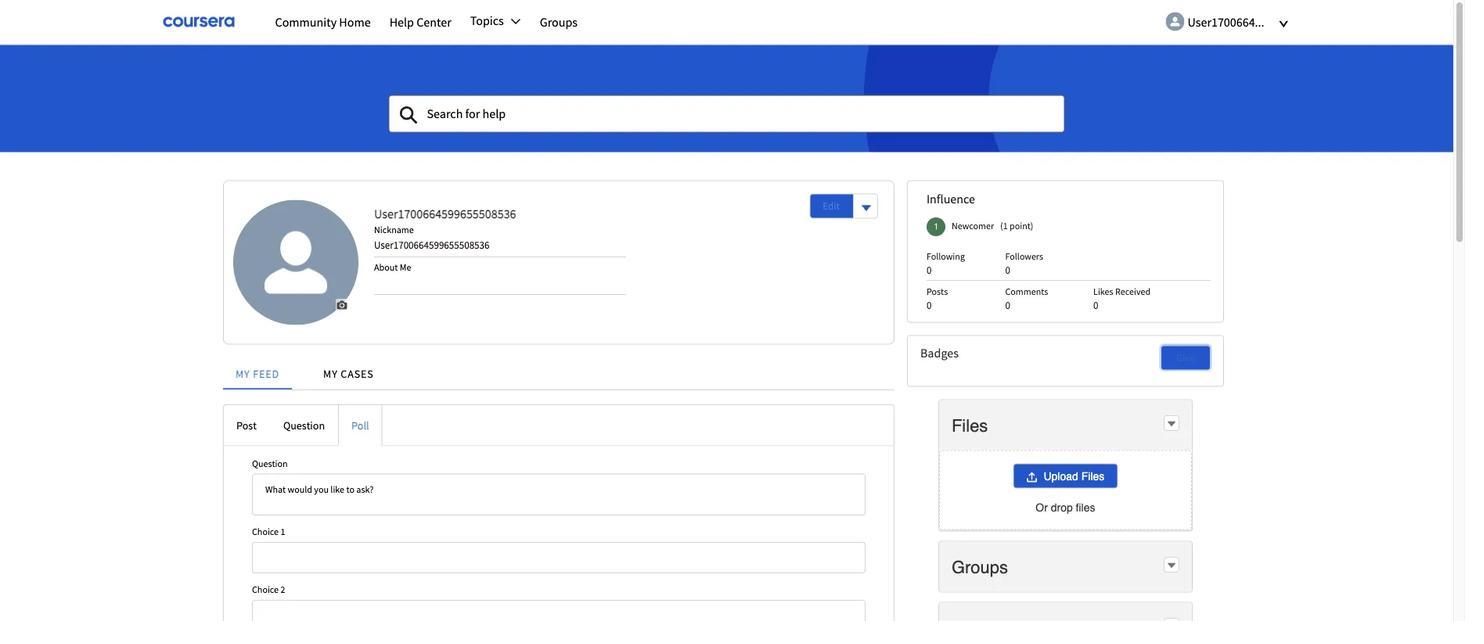 Task type: locate. For each thing, give the bounding box(es) containing it.
my cases link
[[311, 348, 386, 390]]

topics button
[[461, 4, 531, 37]]

0 vertical spatial files
[[952, 415, 988, 435]]

user1700664599655508536 button
[[1162, 8, 1330, 33]]

question link
[[270, 405, 338, 446]]

0 horizontal spatial my
[[236, 367, 250, 381]]

my cases
[[323, 367, 374, 381]]

1 horizontal spatial groups link
[[952, 556, 1011, 578]]

0
[[927, 263, 932, 276], [1005, 263, 1010, 276], [927, 299, 932, 312], [1005, 299, 1010, 312], [1094, 299, 1099, 312]]

my left cases
[[323, 367, 338, 381]]

following 0
[[927, 250, 965, 276]]

1 vertical spatial groups
[[952, 557, 1008, 577]]

multilevel navigation menu menu bar
[[266, 4, 1099, 40]]

0 down likes
[[1094, 299, 1099, 312]]

posts 0
[[927, 285, 948, 312]]

Choice 2 text field
[[252, 600, 866, 621]]

user1700664599655508536
[[1188, 14, 1330, 30], [374, 206, 516, 221], [374, 238, 490, 251]]

me
[[400, 261, 411, 273]]

2 my from the left
[[323, 367, 338, 381]]

0 down followers
[[1005, 263, 1010, 276]]

choice left "2"
[[252, 584, 279, 596]]

0 for posts 0
[[927, 299, 932, 312]]

0 for comments 0
[[1005, 299, 1010, 312]]

2 vertical spatial user1700664599655508536
[[374, 238, 490, 251]]

0 vertical spatial groups
[[540, 14, 578, 30]]

1 horizontal spatial files
[[1082, 470, 1105, 483]]

banner
[[0, 0, 1454, 152]]

my for my cases
[[323, 367, 338, 381]]

1 vertical spatial choice
[[252, 584, 279, 596]]

0 inside posts 0
[[927, 299, 932, 312]]

0 inside comments 0
[[1005, 299, 1010, 312]]

topics
[[470, 13, 504, 28]]

badges link
[[920, 346, 1138, 361]]

1 horizontal spatial my
[[323, 367, 338, 381]]

my inside the my cases link
[[323, 367, 338, 381]]

0 vertical spatial question
[[283, 418, 325, 432]]

center
[[417, 14, 451, 30]]

1 horizontal spatial 1
[[1003, 220, 1008, 232]]

choice up choice 2
[[252, 526, 279, 538]]

files right upload
[[1082, 470, 1105, 483]]

my for my feed
[[236, 367, 250, 381]]

1 vertical spatial 1
[[281, 526, 285, 538]]

or
[[1036, 501, 1048, 514]]

0 down comments
[[1005, 299, 1010, 312]]

None field
[[389, 95, 1065, 133]]

question inside question link
[[283, 418, 325, 432]]

point
[[1010, 220, 1031, 232]]

1 up "2"
[[281, 526, 285, 538]]

0 horizontal spatial files
[[952, 415, 988, 435]]

question left poll
[[283, 418, 325, 432]]

newcomer image
[[927, 217, 945, 236]]

post link
[[224, 405, 270, 446]]

about
[[374, 261, 398, 273]]

1 vertical spatial user1700664599655508536
[[374, 206, 516, 221]]

my feed
[[236, 367, 279, 381]]

files down badges
[[952, 415, 988, 435]]

0 down 'following'
[[927, 263, 932, 276]]

)
[[1031, 220, 1034, 232]]

my left feed
[[236, 367, 250, 381]]

received
[[1115, 285, 1151, 298]]

groups link
[[531, 4, 587, 40], [952, 556, 1011, 578]]

help
[[390, 14, 414, 30]]

or drop files
[[1036, 501, 1095, 514]]

groups inside multilevel navigation menu menu bar
[[540, 14, 578, 30]]

groups
[[540, 14, 578, 30], [952, 557, 1008, 577]]

0 vertical spatial user1700664599655508536
[[1188, 14, 1330, 30]]

badges
[[920, 346, 959, 361]]

nickname
[[374, 223, 414, 235]]

question down post link
[[252, 458, 288, 470]]

files
[[952, 415, 988, 435], [1082, 470, 1105, 483]]

1 choice from the top
[[252, 526, 279, 538]]

1 my from the left
[[236, 367, 250, 381]]

post
[[236, 418, 257, 432]]

my
[[236, 367, 250, 381], [323, 367, 338, 381]]

0 down posts on the top right
[[927, 299, 932, 312]]

2 choice from the top
[[252, 584, 279, 596]]

1 horizontal spatial groups
[[952, 557, 1008, 577]]

0 inside following 0
[[927, 263, 932, 276]]

my feed link
[[223, 348, 292, 390]]

give button
[[1161, 346, 1211, 371]]

0 inside followers 0
[[1005, 263, 1010, 276]]

files link
[[952, 415, 991, 436]]

0 horizontal spatial groups link
[[531, 4, 587, 40]]

newcomer ( 1 point )
[[952, 220, 1034, 232]]

edit button
[[810, 194, 852, 218]]

choice
[[252, 526, 279, 538], [252, 584, 279, 596]]

1 left point at the right top of the page
[[1003, 220, 1008, 232]]

0 horizontal spatial groups
[[540, 14, 578, 30]]

help center
[[390, 14, 451, 30]]

my inside my feed link
[[236, 367, 250, 381]]

question
[[283, 418, 325, 432], [252, 458, 288, 470]]

1
[[1003, 220, 1008, 232], [281, 526, 285, 538]]

community home link
[[266, 4, 380, 40]]

files element
[[938, 400, 1193, 532]]

0 vertical spatial choice
[[252, 526, 279, 538]]



Task type: describe. For each thing, give the bounding box(es) containing it.
Choice 1 text field
[[252, 543, 866, 574]]

none field inside banner
[[389, 95, 1065, 133]]

0 for followers 0
[[1005, 263, 1010, 276]]

followers
[[1005, 250, 1043, 262]]

community
[[275, 14, 337, 30]]

Search for help text field
[[389, 95, 1065, 133]]

text default image
[[1166, 419, 1177, 430]]

choice 2
[[252, 584, 285, 596]]

files
[[1076, 501, 1095, 514]]

community home
[[275, 14, 371, 30]]

user1700664599655508536 inside user1700664599655508536 dropdown button
[[1188, 14, 1330, 30]]

banner containing topics
[[0, 0, 1454, 152]]

2
[[281, 584, 285, 596]]

following
[[927, 250, 965, 262]]

newcomer
[[952, 220, 994, 232]]

likes received 0
[[1094, 285, 1151, 312]]

home
[[339, 14, 371, 30]]

feed
[[253, 367, 279, 381]]

choice 1
[[252, 526, 285, 538]]

1 vertical spatial groups link
[[952, 556, 1011, 578]]

upload
[[1044, 470, 1078, 483]]

help center link
[[380, 4, 461, 40]]

drop
[[1051, 501, 1073, 514]]

0 vertical spatial 1
[[1003, 220, 1008, 232]]

text default image
[[1166, 561, 1177, 571]]

1 vertical spatial question
[[252, 458, 288, 470]]

cases
[[341, 367, 374, 381]]

nickname user1700664599655508536
[[374, 223, 490, 251]]

Question text field
[[252, 474, 866, 516]]

give
[[1176, 352, 1195, 364]]

0 horizontal spatial 1
[[281, 526, 285, 538]]

0 vertical spatial groups link
[[531, 4, 587, 40]]

choice for choice 2
[[252, 584, 279, 596]]

comments 0
[[1005, 285, 1048, 312]]

(
[[1000, 220, 1003, 232]]

likes
[[1094, 285, 1113, 298]]

about me
[[374, 261, 411, 273]]

0 for following 0
[[927, 263, 932, 276]]

0 inside likes received 0
[[1094, 299, 1099, 312]]

posts
[[927, 285, 948, 298]]

edit
[[823, 200, 840, 212]]

poll
[[351, 418, 369, 432]]

choice for choice 1
[[252, 526, 279, 538]]

followers 0
[[1005, 250, 1043, 276]]

user1700664599655508536 image
[[233, 200, 358, 325]]

poll link
[[338, 405, 382, 446]]

influence
[[927, 191, 975, 207]]

comments
[[1005, 285, 1048, 298]]

upload files
[[1044, 470, 1105, 483]]

1 vertical spatial files
[[1082, 470, 1105, 483]]



Task type: vqa. For each thing, say whether or not it's contained in the screenshot.
Choice
yes



